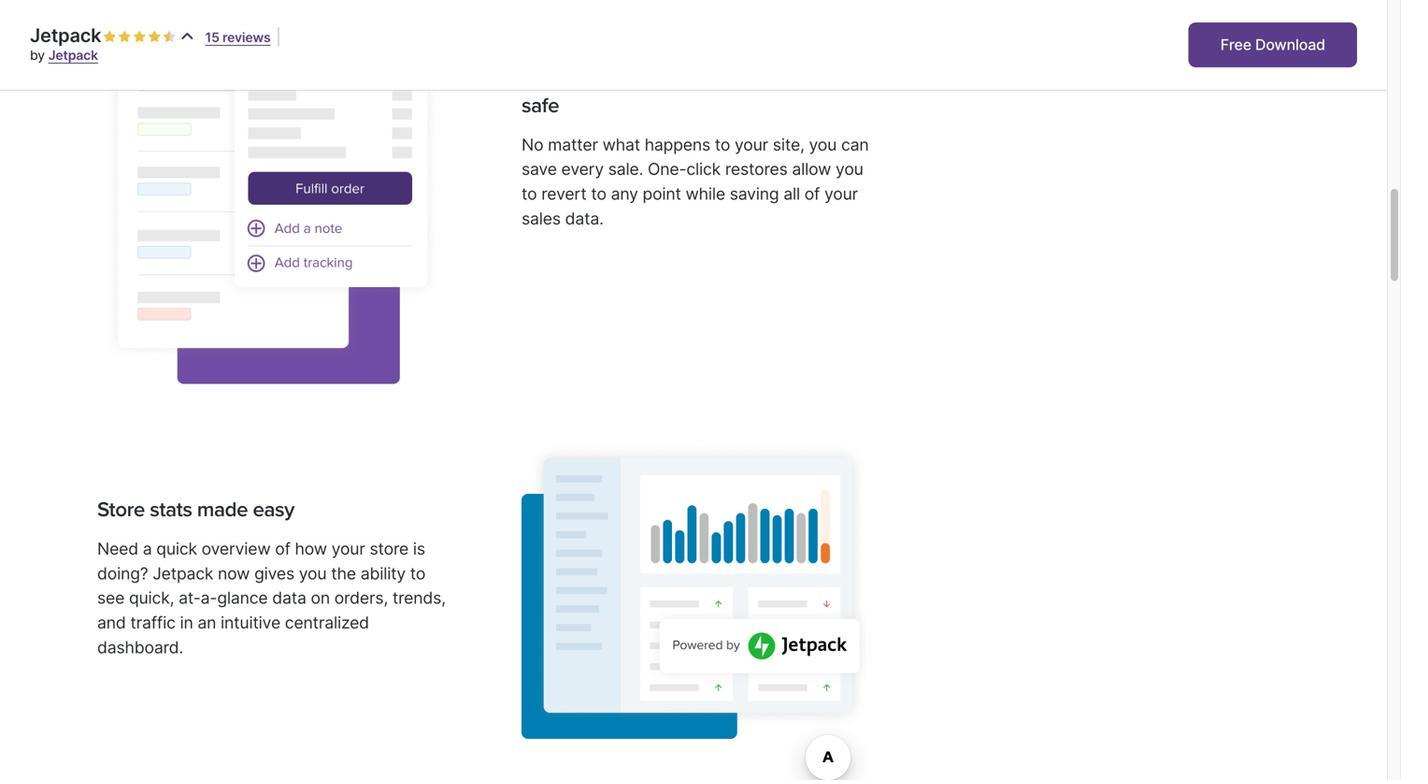 Task type: locate. For each thing, give the bounding box(es) containing it.
1 horizontal spatial imagealt image
[[522, 445, 872, 739]]

store
[[97, 497, 145, 522]]

need
[[97, 539, 138, 558]]

1 vertical spatial imagealt image
[[522, 445, 872, 739]]

1 horizontal spatial sales
[[786, 67, 831, 92]]

free
[[1221, 36, 1252, 54]]

safe
[[522, 93, 559, 118]]

sales up site,
[[786, 67, 831, 92]]

by
[[30, 47, 45, 63]]

you down can at the right of the page
[[836, 159, 864, 179]]

any
[[611, 184, 639, 203]]

1 vertical spatial you
[[836, 159, 864, 179]]

need a quick overview of how your store is doing? jetpack now gives you the ability to see quick, at-a-glance data on orders, trends, and traffic in an intuitive centralized dashboard.
[[97, 539, 446, 657]]

restores
[[726, 159, 788, 179]]

imagealt image for store stats made easy
[[522, 445, 872, 739]]

15 reviews link
[[205, 29, 271, 45]]

glance
[[217, 588, 268, 608]]

point
[[643, 184, 682, 203]]

you down how
[[299, 563, 327, 583]]

you inside need a quick overview of how your store is doing? jetpack now gives you the ability to see quick, at-a-glance data on orders, trends, and traffic in an intuitive centralized dashboard.
[[299, 563, 327, 583]]

the
[[331, 563, 356, 583]]

orders,
[[335, 588, 388, 608]]

see
[[97, 588, 125, 608]]

0 horizontal spatial imagealt image
[[97, 0, 447, 384]]

every
[[562, 159, 604, 179]]

no matter what happens to your site, you can save every sale. one-click restores allow you to revert to any point while saving all of your sales data.
[[522, 134, 869, 228]]

how
[[295, 539, 327, 558]]

1 horizontal spatial of
[[805, 184, 820, 203]]

happens
[[645, 134, 711, 154]]

your up the
[[332, 539, 365, 558]]

one-
[[648, 159, 687, 179]]

quick
[[156, 539, 197, 558]]

0 vertical spatial sales
[[786, 67, 831, 92]]

real-time backups keep your sales safe
[[522, 67, 831, 118]]

imagealt image for real-time backups keep your sales safe
[[97, 0, 447, 384]]

rate product 2 stars image
[[118, 30, 131, 43]]

to
[[715, 134, 731, 154], [522, 184, 537, 203], [591, 184, 607, 203], [410, 563, 426, 583]]

allow
[[793, 159, 832, 179]]

15
[[205, 29, 220, 45]]

1 vertical spatial sales
[[522, 209, 561, 228]]

1 vertical spatial of
[[275, 539, 291, 558]]

trends,
[[393, 588, 446, 608]]

gives
[[254, 563, 295, 583]]

sales inside no matter what happens to your site, you can save every sale. one-click restores allow you to revert to any point while saving all of your sales data.
[[522, 209, 561, 228]]

on
[[311, 588, 330, 608]]

to up the trends,
[[410, 563, 426, 583]]

0 vertical spatial imagealt image
[[97, 0, 447, 384]]

to left any
[[591, 184, 607, 203]]

your
[[741, 67, 781, 92], [735, 134, 769, 154], [825, 184, 859, 203], [332, 539, 365, 558]]

intuitive
[[221, 613, 281, 632]]

sales
[[786, 67, 831, 92], [522, 209, 561, 228]]

made
[[197, 497, 248, 522]]

imagealt image
[[97, 0, 447, 384], [522, 445, 872, 739]]

your down allow
[[825, 184, 859, 203]]

sale.
[[609, 159, 644, 179]]

overview
[[202, 539, 271, 558]]

jetpack link
[[48, 47, 98, 63]]

jetpack down quick
[[153, 563, 214, 583]]

of inside no matter what happens to your site, you can save every sale. one-click restores allow you to revert to any point while saving all of your sales data.
[[805, 184, 820, 203]]

2 vertical spatial you
[[299, 563, 327, 583]]

free download link
[[1189, 22, 1358, 67]]

you
[[810, 134, 837, 154], [836, 159, 864, 179], [299, 563, 327, 583]]

0 horizontal spatial sales
[[522, 209, 561, 228]]

of
[[805, 184, 820, 203], [275, 539, 291, 558]]

store stats made easy
[[97, 497, 295, 522]]

click
[[687, 159, 721, 179]]

easy
[[253, 497, 295, 522]]

you up allow
[[810, 134, 837, 154]]

sales inside real-time backups keep your sales safe
[[786, 67, 831, 92]]

of up 'gives'
[[275, 539, 291, 558]]

rate product 3 stars image
[[133, 30, 146, 43]]

your right keep
[[741, 67, 781, 92]]

jetpack
[[30, 24, 101, 47], [48, 47, 98, 63], [153, 563, 214, 583]]

rate product 5 stars image
[[163, 30, 176, 43]]

0 vertical spatial of
[[805, 184, 820, 203]]

free download
[[1221, 36, 1326, 54]]

0 horizontal spatial of
[[275, 539, 291, 558]]

of right the all
[[805, 184, 820, 203]]

sales down revert
[[522, 209, 561, 228]]

revert
[[542, 184, 587, 203]]



Task type: vqa. For each thing, say whether or not it's contained in the screenshot.
SERVICE NAVIGATION MENU element
no



Task type: describe. For each thing, give the bounding box(es) containing it.
saving
[[730, 184, 779, 203]]

doing?
[[97, 563, 148, 583]]

keep
[[691, 67, 736, 92]]

your up restores at the top right of page
[[735, 134, 769, 154]]

dashboard.
[[97, 637, 183, 657]]

to inside need a quick overview of how your store is doing? jetpack now gives you the ability to see quick, at-a-glance data on orders, trends, and traffic in an intuitive centralized dashboard.
[[410, 563, 426, 583]]

in
[[180, 613, 193, 632]]

rate product 1 star image
[[103, 30, 116, 43]]

matter
[[548, 134, 598, 154]]

and
[[97, 613, 126, 632]]

to down save
[[522, 184, 537, 203]]

all
[[784, 184, 801, 203]]

store
[[370, 539, 409, 558]]

site,
[[773, 134, 805, 154]]

rate product 4 stars image
[[148, 30, 161, 43]]

of inside need a quick overview of how your store is doing? jetpack now gives you the ability to see quick, at-a-glance data on orders, trends, and traffic in an intuitive centralized dashboard.
[[275, 539, 291, 558]]

is
[[413, 539, 425, 558]]

what
[[603, 134, 641, 154]]

no
[[522, 134, 544, 154]]

download
[[1256, 36, 1326, 54]]

data
[[272, 588, 307, 608]]

backups
[[611, 67, 687, 92]]

while
[[686, 184, 726, 203]]

jetpack right the by
[[48, 47, 98, 63]]

a-
[[201, 588, 217, 608]]

stats
[[150, 497, 192, 522]]

at-
[[179, 588, 201, 608]]

0 vertical spatial you
[[810, 134, 837, 154]]

your inside real-time backups keep your sales safe
[[741, 67, 781, 92]]

jetpack up by jetpack on the top left of page
[[30, 24, 101, 47]]

a
[[143, 539, 152, 558]]

quick,
[[129, 588, 174, 608]]

ability
[[361, 563, 406, 583]]

time
[[567, 67, 606, 92]]

real-
[[522, 67, 567, 92]]

save
[[522, 159, 557, 179]]

now
[[218, 563, 250, 583]]

an
[[198, 613, 216, 632]]

jetpack inside need a quick overview of how your store is doing? jetpack now gives you the ability to see quick, at-a-glance data on orders, trends, and traffic in an intuitive centralized dashboard.
[[153, 563, 214, 583]]

can
[[842, 134, 869, 154]]

to up click
[[715, 134, 731, 154]]

by jetpack
[[30, 47, 98, 63]]

your inside need a quick overview of how your store is doing? jetpack now gives you the ability to see quick, at-a-glance data on orders, trends, and traffic in an intuitive centralized dashboard.
[[332, 539, 365, 558]]

traffic
[[130, 613, 176, 632]]

15 reviews
[[205, 29, 271, 45]]

reviews
[[223, 29, 271, 45]]

centralized
[[285, 613, 369, 632]]

data.
[[566, 209, 604, 228]]



